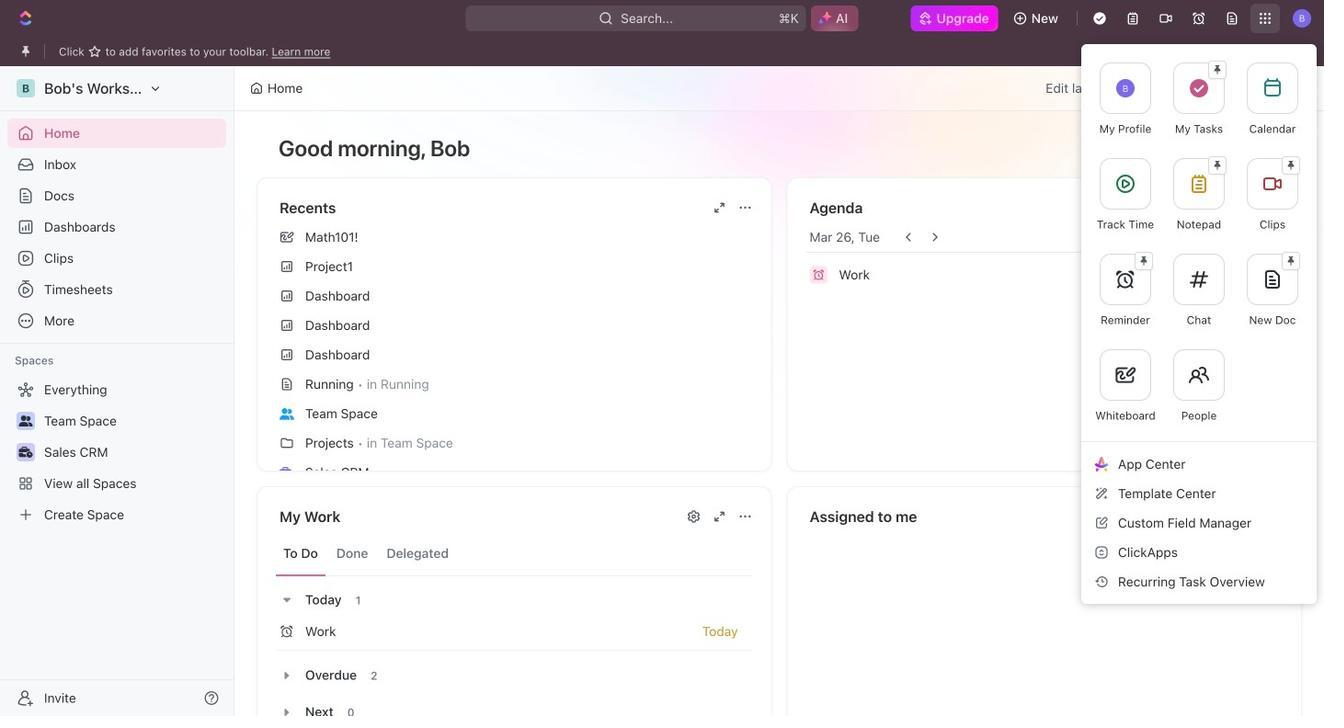 Task type: describe. For each thing, give the bounding box(es) containing it.
sidebar navigation
[[0, 66, 234, 716]]



Task type: locate. For each thing, give the bounding box(es) containing it.
tree inside sidebar navigation
[[7, 375, 226, 530]]

user group image
[[280, 408, 294, 420]]

tab list
[[276, 531, 753, 577]]

business time image
[[280, 467, 294, 479]]

tree
[[7, 375, 226, 530]]



Task type: vqa. For each thing, say whether or not it's contained in the screenshot.
TREE in Sidebar navigation
yes



